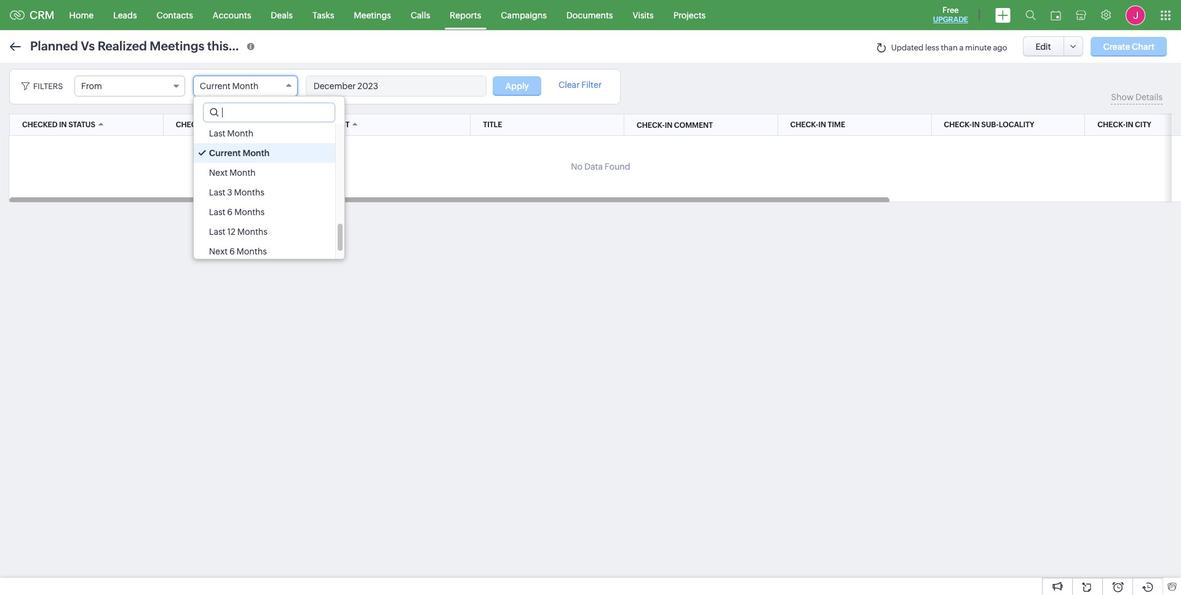 Task type: describe. For each thing, give the bounding box(es) containing it.
locality
[[999, 121, 1035, 129]]

upgrade
[[933, 15, 969, 24]]

crm link
[[10, 9, 55, 22]]

next month
[[209, 168, 256, 178]]

next 6 months
[[209, 247, 267, 257]]

city
[[1135, 121, 1152, 129]]

deals
[[271, 10, 293, 20]]

months for next 6 months
[[237, 247, 267, 257]]

last for last 3 months
[[209, 188, 226, 198]]

last 3 months option
[[194, 183, 335, 202]]

deals link
[[261, 0, 303, 30]]

check-in sub-locality
[[944, 121, 1035, 129]]

title
[[483, 121, 502, 129]]

in for status
[[59, 121, 67, 129]]

6 for last
[[227, 207, 233, 217]]

last 3 months
[[209, 188, 264, 198]]

create chart button
[[1091, 37, 1167, 56]]

check-in city
[[1098, 121, 1152, 129]]

edit button
[[1023, 36, 1064, 57]]

check-in by
[[176, 121, 223, 129]]

check- for check-in sub-locality
[[944, 121, 972, 129]]

leads link
[[103, 0, 147, 30]]

in for time
[[819, 121, 826, 129]]

last for last 12 months
[[209, 227, 226, 237]]

comment
[[674, 121, 713, 130]]

last 6 months option
[[194, 202, 335, 222]]

documents
[[567, 10, 613, 20]]

chart
[[1132, 42, 1155, 51]]

check-in comment
[[637, 121, 713, 130]]

reports link
[[440, 0, 491, 30]]

no data found
[[571, 162, 631, 172]]

no
[[571, 162, 583, 172]]

create
[[1104, 42, 1131, 51]]

month inside field
[[232, 81, 259, 91]]

last 12 months
[[209, 227, 268, 237]]

updated
[[892, 43, 924, 52]]

visits link
[[623, 0, 664, 30]]

projects link
[[664, 0, 716, 30]]

filters
[[33, 82, 63, 91]]

6 for next
[[230, 247, 235, 257]]

check- for check-in by
[[176, 121, 204, 129]]

host
[[330, 121, 350, 129]]

free upgrade
[[933, 6, 969, 24]]

calls
[[411, 10, 430, 20]]

minute
[[966, 43, 992, 52]]

month for next month option on the top of the page
[[230, 168, 256, 178]]

projects
[[674, 10, 706, 20]]

current inside current month 'option'
[[209, 148, 241, 158]]

crm
[[30, 9, 55, 22]]

clear filter
[[559, 80, 602, 90]]

next 6 months option
[[194, 242, 335, 262]]

ago
[[993, 43, 1008, 52]]

current month inside field
[[200, 81, 259, 91]]

home
[[69, 10, 94, 20]]

list box containing last month
[[194, 124, 345, 262]]

check- for check-in comment
[[637, 121, 665, 130]]

less
[[925, 43, 940, 52]]

current month inside 'option'
[[209, 148, 270, 158]]

found
[[605, 162, 631, 172]]

check- for check-in time
[[791, 121, 819, 129]]



Task type: locate. For each thing, give the bounding box(es) containing it.
in left "status"
[[59, 121, 67, 129]]

in left by
[[204, 121, 212, 129]]

visits
[[633, 10, 654, 20]]

last up next month
[[209, 129, 226, 138]]

next down the 12
[[209, 247, 228, 257]]

check- for check-in city
[[1098, 121, 1126, 129]]

edit
[[1036, 42, 1051, 51]]

leads
[[113, 10, 137, 20]]

last
[[209, 129, 226, 138], [209, 188, 226, 198], [209, 207, 226, 217], [209, 227, 226, 237]]

1 vertical spatial 6
[[230, 247, 235, 257]]

6 down the 12
[[230, 247, 235, 257]]

months for last 6 months
[[234, 207, 265, 217]]

in for by
[[204, 121, 212, 129]]

check-in time
[[791, 121, 846, 129]]

a
[[960, 43, 964, 52]]

months for last 12 months
[[237, 227, 268, 237]]

4 last from the top
[[209, 227, 226, 237]]

last inside last 3 months option
[[209, 188, 226, 198]]

0 vertical spatial current month
[[200, 81, 259, 91]]

None text field
[[306, 76, 486, 96], [204, 103, 335, 122], [306, 76, 486, 96], [204, 103, 335, 122]]

next for next 6 months
[[209, 247, 228, 257]]

check- left by
[[176, 121, 204, 129]]

next
[[209, 168, 228, 178], [209, 247, 228, 257]]

last left the 12
[[209, 227, 226, 237]]

last left 3
[[209, 188, 226, 198]]

current down last month at the top of the page
[[209, 148, 241, 158]]

months up last 12 months
[[234, 207, 265, 217]]

in for city
[[1126, 121, 1134, 129]]

2 check- from the left
[[791, 121, 819, 129]]

month up last 3 months
[[230, 168, 256, 178]]

checked
[[22, 121, 57, 129]]

next month option
[[194, 163, 335, 183]]

0 vertical spatial 6
[[227, 207, 233, 217]]

reports
[[450, 10, 481, 20]]

1 vertical spatial current
[[209, 148, 241, 158]]

0 vertical spatial next
[[209, 168, 228, 178]]

accounts
[[213, 10, 251, 20]]

last inside last 6 months option
[[209, 207, 226, 217]]

check- left sub-
[[944, 121, 972, 129]]

months right 3
[[234, 188, 264, 198]]

1 last from the top
[[209, 129, 226, 138]]

last 6 months
[[209, 207, 265, 217]]

2 last from the top
[[209, 188, 226, 198]]

5 check- from the left
[[637, 121, 665, 130]]

contacts
[[157, 10, 193, 20]]

check-
[[176, 121, 204, 129], [791, 121, 819, 129], [944, 121, 972, 129], [1098, 121, 1126, 129], [637, 121, 665, 130]]

3 check- from the left
[[944, 121, 972, 129]]

in left sub-
[[972, 121, 980, 129]]

current month option
[[194, 143, 335, 163]]

current up by
[[200, 81, 231, 91]]

last down last 3 months
[[209, 207, 226, 217]]

in left city
[[1126, 121, 1134, 129]]

3 in from the left
[[819, 121, 826, 129]]

4 in from the left
[[972, 121, 980, 129]]

updated less than a minute ago
[[892, 43, 1008, 52]]

months inside option
[[234, 188, 264, 198]]

data
[[585, 162, 603, 172]]

in for sub-
[[972, 121, 980, 129]]

status
[[68, 121, 95, 129]]

documents link
[[557, 0, 623, 30]]

1 next from the top
[[209, 168, 228, 178]]

months down last 12 months option
[[237, 247, 267, 257]]

6
[[227, 207, 233, 217], [230, 247, 235, 257]]

6 inside option
[[227, 207, 233, 217]]

month for current month 'option'
[[243, 148, 270, 158]]

1 in from the left
[[59, 121, 67, 129]]

campaigns link
[[491, 0, 557, 30]]

current inside the current month field
[[200, 81, 231, 91]]

Current Month field
[[193, 76, 298, 97]]

current month up next month
[[209, 148, 270, 158]]

month right by
[[227, 129, 253, 138]]

in left time
[[819, 121, 826, 129]]

12
[[227, 227, 236, 237]]

current month
[[200, 81, 259, 91], [209, 148, 270, 158]]

4 check- from the left
[[1098, 121, 1126, 129]]

last for last 6 months
[[209, 207, 226, 217]]

month up last month at the top of the page
[[232, 81, 259, 91]]

month inside 'option'
[[243, 148, 270, 158]]

3 last from the top
[[209, 207, 226, 217]]

meetings
[[354, 10, 391, 20]]

time
[[828, 121, 846, 129]]

1 check- from the left
[[176, 121, 204, 129]]

tasks link
[[303, 0, 344, 30]]

check- left time
[[791, 121, 819, 129]]

check- left city
[[1098, 121, 1126, 129]]

in
[[59, 121, 67, 129], [204, 121, 212, 129], [819, 121, 826, 129], [972, 121, 980, 129], [1126, 121, 1134, 129], [665, 121, 673, 130]]

next for next month
[[209, 168, 228, 178]]

5 in from the left
[[1126, 121, 1134, 129]]

next inside option
[[209, 247, 228, 257]]

checked in status
[[22, 121, 95, 129]]

6 down 3
[[227, 207, 233, 217]]

2 in from the left
[[204, 121, 212, 129]]

months right the 12
[[237, 227, 268, 237]]

current month up by
[[200, 81, 259, 91]]

list box
[[194, 124, 345, 262]]

sub-
[[982, 121, 999, 129]]

last 12 months option
[[194, 222, 335, 242]]

home link
[[59, 0, 103, 30]]

month
[[232, 81, 259, 91], [227, 129, 253, 138], [243, 148, 270, 158], [230, 168, 256, 178]]

than
[[941, 43, 958, 52]]

month for last month option
[[227, 129, 253, 138]]

free
[[943, 6, 959, 15]]

in for comment
[[665, 121, 673, 130]]

meetings link
[[344, 0, 401, 30]]

month up next month option on the top of the page
[[243, 148, 270, 158]]

last month
[[209, 129, 253, 138]]

month inside option
[[230, 168, 256, 178]]

last inside last 12 months option
[[209, 227, 226, 237]]

current
[[200, 81, 231, 91], [209, 148, 241, 158]]

0 vertical spatial current
[[200, 81, 231, 91]]

next inside option
[[209, 168, 228, 178]]

6 in from the left
[[665, 121, 673, 130]]

6 inside option
[[230, 247, 235, 257]]

last month option
[[194, 124, 335, 143]]

filter
[[582, 80, 602, 90]]

next up 3
[[209, 168, 228, 178]]

in left comment
[[665, 121, 673, 130]]

3
[[227, 188, 232, 198]]

last for last month
[[209, 129, 226, 138]]

1 vertical spatial current month
[[209, 148, 270, 158]]

check- left comment
[[637, 121, 665, 130]]

months
[[234, 188, 264, 198], [234, 207, 265, 217], [237, 227, 268, 237], [237, 247, 267, 257]]

months inside option
[[237, 247, 267, 257]]

1 vertical spatial next
[[209, 247, 228, 257]]

month inside option
[[227, 129, 253, 138]]

create chart
[[1104, 42, 1155, 51]]

campaigns
[[501, 10, 547, 20]]

by
[[213, 121, 223, 129]]

calls link
[[401, 0, 440, 30]]

contacts link
[[147, 0, 203, 30]]

accounts link
[[203, 0, 261, 30]]

2 next from the top
[[209, 247, 228, 257]]

months for last 3 months
[[234, 188, 264, 198]]

clear
[[559, 80, 580, 90]]

tasks
[[313, 10, 334, 20]]

last inside last month option
[[209, 129, 226, 138]]



Task type: vqa. For each thing, say whether or not it's contained in the screenshot.
bottommost 'Name'
no



